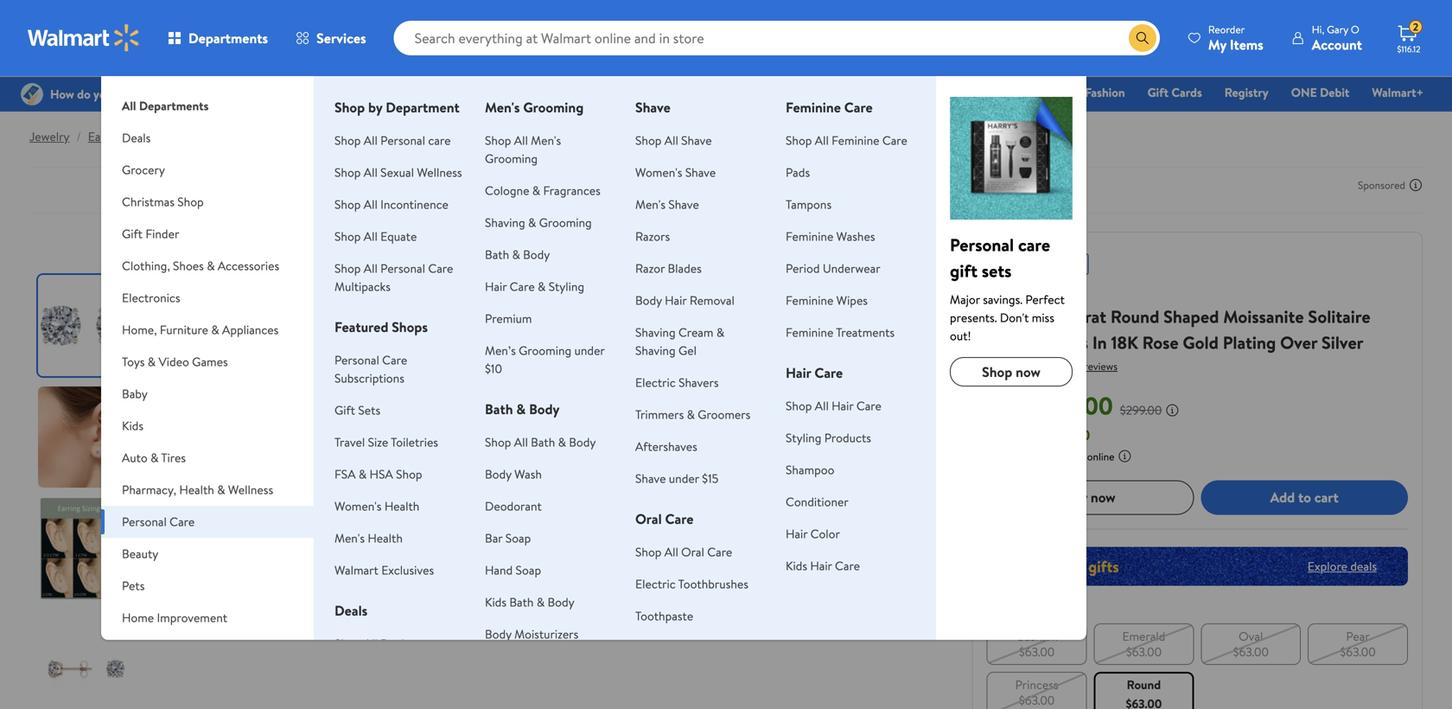 Task type: vqa. For each thing, say whether or not it's contained in the screenshot.
the men's in Shop All Men's Grooming
yes



Task type: describe. For each thing, give the bounding box(es) containing it.
treatments
[[837, 324, 895, 341]]

care down electronics link
[[883, 132, 908, 149]]

underwear
[[823, 260, 881, 277]]

deals up shop all men's grooming link
[[513, 84, 542, 101]]

shape list
[[984, 620, 1412, 709]]

care inside personal care subscriptions
[[382, 352, 408, 368]]

appliances
[[222, 321, 279, 338]]

shaving cream & shaving gel
[[636, 324, 725, 359]]

period underwear link
[[786, 260, 881, 277]]

care inside dropdown button
[[170, 513, 195, 530]]

department
[[386, 98, 460, 117]]

kids for bath & body
[[485, 594, 507, 611]]

premium link
[[485, 310, 532, 327]]

soap for bar soap
[[506, 530, 531, 547]]

$63.00 for emerald $63.00
[[1127, 643, 1162, 660]]

pear $63.00
[[1341, 628, 1377, 660]]

buy
[[1066, 488, 1088, 507]]

under inside the men's grooming under $10
[[575, 342, 605, 359]]

0 horizontal spatial oral
[[636, 509, 662, 528]]

walmart image
[[28, 24, 140, 52]]

pads link
[[786, 164, 810, 181]]

travel size toiletries link
[[335, 434, 438, 451]]

gel
[[679, 342, 697, 359]]

ad disclaimer and feedback image
[[1410, 178, 1424, 192]]

buy now
[[1066, 488, 1116, 507]]

wipes
[[837, 292, 868, 309]]

feminine for feminine treatments
[[786, 324, 834, 341]]

$63.00 for cushion $63.00
[[1020, 643, 1055, 660]]

& inside 'dropdown button'
[[151, 449, 159, 466]]

oval
[[1240, 628, 1264, 645]]

care up shop all feminine care link on the top of the page
[[845, 98, 873, 117]]

all for shop all personal care
[[364, 132, 378, 149]]

gift for gift finder
[[122, 225, 143, 242]]

gary
[[1328, 22, 1349, 37]]

18k
[[1112, 330, 1139, 355]]

1 / from the left
[[77, 128, 81, 145]]

care down bath & body link
[[510, 278, 535, 295]]

$63.00 for pear $63.00
[[1341, 643, 1377, 660]]

grooming down fragrances
[[539, 214, 592, 231]]

hair down color
[[811, 557, 833, 574]]

shop right hsa
[[396, 466, 423, 483]]

shoes
[[173, 257, 204, 274]]

shop for shop all hair care
[[786, 397, 812, 414]]

toothbrushes link
[[636, 640, 706, 656]]

all for shop all equate
[[364, 228, 378, 245]]

grooming up shop all men's grooming link
[[524, 98, 584, 117]]

all inside 'link'
[[122, 97, 136, 114]]

777 reviews link
[[1063, 359, 1118, 374]]

shavers
[[679, 374, 719, 391]]

women's shave
[[636, 164, 716, 181]]

men's inside shop all men's grooming
[[531, 132, 561, 149]]

0 horizontal spatial earrings
[[88, 128, 131, 145]]

earrings inside jeenmata 4 prong 2 carat round shaped moissanite solitaire stud earrings in 18k rose gold plating over silver
[[1026, 330, 1089, 355]]

electronics for electronics link
[[881, 84, 939, 101]]

bath & body link
[[485, 246, 550, 263]]

all for shop all hair care
[[815, 397, 829, 414]]

all for shop all oral care
[[665, 544, 679, 560]]

men's grooming under $10
[[485, 342, 605, 377]]

subscriptions
[[335, 370, 405, 387]]

razor blades
[[636, 260, 702, 277]]

pharmacy, health & wellness button
[[101, 474, 314, 506]]

gift cards link
[[1140, 83, 1211, 102]]

2 vertical spatial shaving
[[636, 342, 676, 359]]

hair down razor blades link
[[665, 292, 687, 309]]

personal up shop all sexual wellness link
[[381, 132, 425, 149]]

bath down $10
[[485, 400, 513, 419]]

shop for shop all personal care multipacks
[[335, 260, 361, 277]]

4 prong 2 carat round shaped moissanite solitaire stud earrings in 18k rose gold plating over silver - image 1 of 5 image
[[38, 275, 139, 376]]

$63.00 for now $63.00
[[1041, 389, 1114, 422]]

departments inside popup button
[[189, 29, 268, 48]]

feminine down the feminine care
[[832, 132, 880, 149]]

1 vertical spatial styling
[[786, 429, 822, 446]]

kids bath & body
[[485, 594, 575, 611]]

toy
[[962, 84, 979, 101]]

men's for men's grooming
[[485, 98, 520, 117]]

men's for men's health
[[335, 530, 365, 547]]

$63.00 for oval $63.00
[[1234, 643, 1270, 660]]

gift sets
[[335, 402, 381, 419]]

jewelry
[[29, 128, 70, 145]]

christmas for christmas shop link
[[775, 84, 829, 101]]

women's for women's shave
[[636, 164, 683, 181]]

shop for shop all sexual wellness
[[335, 164, 361, 181]]

perfect
[[1026, 291, 1065, 308]]

electric toothbrushes link
[[636, 576, 749, 592]]

shop all sexual wellness link
[[335, 164, 462, 181]]

incontinence
[[381, 196, 449, 213]]

prong
[[1002, 304, 1048, 329]]

all for shop all incontinence
[[364, 196, 378, 213]]

shaving & grooming link
[[485, 214, 592, 231]]

deals inside dropdown button
[[122, 129, 151, 146]]

garden
[[163, 641, 201, 658]]

1 horizontal spatial oral
[[682, 544, 705, 560]]

bath up hair care & styling on the top
[[485, 246, 510, 263]]

hi,
[[1313, 22, 1325, 37]]

(3.8) 777 reviews
[[1043, 359, 1118, 374]]

home for home
[[1031, 84, 1063, 101]]

all for shop all sexual wellness
[[364, 164, 378, 181]]

1 horizontal spatial 2
[[1414, 20, 1419, 34]]

electronics for electronics dropdown button
[[122, 289, 180, 306]]

shave up "women's shave"
[[682, 132, 712, 149]]

fsa & hsa shop
[[335, 466, 423, 483]]

shave up shop all shave "link"
[[636, 98, 671, 117]]

my
[[1209, 35, 1227, 54]]

feminine washes
[[786, 228, 876, 245]]

shop for shop all men's grooming
[[485, 132, 512, 149]]

trimmers & groomers link
[[636, 406, 751, 423]]

kids hair care link
[[786, 557, 861, 574]]

shop all shave
[[636, 132, 712, 149]]

now
[[987, 389, 1036, 422]]

all for shop all personal care multipacks
[[364, 260, 378, 277]]

fashion link
[[1078, 83, 1133, 102]]

tampons
[[786, 196, 832, 213]]

sexual
[[381, 164, 414, 181]]

pear
[[1347, 628, 1371, 645]]

1 vertical spatial toothbrushes
[[636, 640, 706, 656]]

all for shop all deals
[[364, 635, 378, 652]]

1 horizontal spatial earrings
[[181, 128, 224, 145]]

gift sets link
[[335, 402, 381, 419]]

personal care
[[122, 513, 195, 530]]

1 horizontal spatial under
[[669, 470, 700, 487]]

grooming inside shop all men's grooming
[[485, 150, 538, 167]]

presents.
[[951, 309, 998, 326]]

services
[[317, 29, 366, 48]]

shop for shop all deals
[[335, 635, 361, 652]]

groomers
[[698, 406, 751, 423]]

2 bath & body from the top
[[485, 400, 560, 419]]

up to sixty percent off deals. shop now. image
[[987, 547, 1409, 586]]

feminine for feminine washes
[[786, 228, 834, 245]]

personal for personal care
[[122, 513, 167, 530]]

shop right toy
[[982, 84, 1009, 101]]

search icon image
[[1136, 31, 1150, 45]]

gift for gift sets
[[335, 402, 355, 419]]

when
[[1013, 449, 1037, 464]]

personal for personal care subscriptions
[[335, 352, 380, 368]]

deals link
[[505, 83, 550, 102]]

christmas for christmas shop dropdown button
[[122, 193, 175, 210]]

body moisturizers link
[[485, 626, 579, 643]]

all departments
[[122, 97, 209, 114]]

auto & tires
[[122, 449, 186, 466]]

christmas shop button
[[101, 186, 314, 218]]

shop all sexual wellness
[[335, 164, 462, 181]]

don't
[[1001, 309, 1030, 326]]

grooming inside the men's grooming under $10
[[519, 342, 572, 359]]

blades
[[668, 260, 702, 277]]

deals down walmart exclusives
[[381, 635, 410, 652]]

silver inside jeenmata 4 prong 2 carat round shaped moissanite solitaire stud earrings in 18k rose gold plating over silver
[[1322, 330, 1364, 355]]

debit
[[1321, 84, 1350, 101]]

period
[[786, 260, 820, 277]]

1 bath & body from the top
[[485, 246, 550, 263]]

purchased
[[1039, 449, 1085, 464]]

all departments link
[[101, 76, 314, 122]]

jewelry link
[[29, 128, 70, 145]]

washes
[[837, 228, 876, 245]]

home,
[[122, 321, 157, 338]]

hair up 'products'
[[832, 397, 854, 414]]

care inside the 'personal care gift sets major savings. perfect presents. don't miss out!'
[[1019, 233, 1051, 257]]

hair up the shop all hair care
[[786, 363, 812, 382]]

men's health
[[335, 530, 403, 547]]

shampoo link
[[786, 461, 835, 478]]

men's shave
[[636, 196, 700, 213]]

items
[[1231, 35, 1264, 54]]

toys & video games
[[122, 353, 228, 370]]

travel
[[335, 434, 365, 451]]

legal information image
[[1119, 449, 1132, 463]]

shave under $15
[[636, 470, 719, 487]]

styling products link
[[786, 429, 872, 446]]

wellness for shop all sexual wellness
[[417, 164, 462, 181]]

plating
[[1224, 330, 1277, 355]]



Task type: locate. For each thing, give the bounding box(es) containing it.
shop now
[[983, 362, 1041, 381]]

2 inside jeenmata 4 prong 2 carat round shaped moissanite solitaire stud earrings in 18k rose gold plating over silver
[[1052, 304, 1061, 329]]

care inside shop all personal care multipacks
[[428, 260, 453, 277]]

bath & body
[[485, 246, 550, 263], [485, 400, 560, 419]]

stud
[[987, 330, 1022, 355]]

shop all incontinence link
[[335, 196, 449, 213]]

1 vertical spatial departments
[[139, 97, 209, 114]]

gift for gift cards
[[1148, 84, 1169, 101]]

all up wash
[[514, 434, 528, 451]]

now for buy now
[[1091, 488, 1116, 507]]

hair up 'premium'
[[485, 278, 507, 295]]

0 horizontal spatial styling
[[549, 278, 585, 295]]

home inside dropdown button
[[122, 609, 154, 626]]

wellness for pharmacy, health & wellness
[[228, 481, 273, 498]]

electric shavers link
[[636, 374, 719, 391]]

christmas shop inside dropdown button
[[122, 193, 204, 210]]

pharmacy, health & wellness
[[122, 481, 273, 498]]

savings.
[[984, 291, 1023, 308]]

all down the men's grooming
[[514, 132, 528, 149]]

walmart+ link
[[1365, 83, 1432, 102]]

featured
[[335, 317, 389, 336]]

0 horizontal spatial christmas
[[122, 193, 175, 210]]

0 horizontal spatial now
[[1016, 362, 1041, 381]]

care up 'products'
[[857, 397, 882, 414]]

0 vertical spatial grocery
[[564, 84, 606, 101]]

2 / from the left
[[138, 128, 142, 145]]

1 vertical spatial oral
[[682, 544, 705, 560]]

shave down shop all shave "link"
[[686, 164, 716, 181]]

learn more about strikethrough prices image
[[1166, 403, 1180, 417]]

shaving down the cologne
[[485, 214, 526, 231]]

0 horizontal spatial home
[[122, 609, 154, 626]]

personal up beauty
[[122, 513, 167, 530]]

0 vertical spatial round
[[1111, 304, 1160, 329]]

2 left carat
[[1052, 304, 1061, 329]]

men's up shop all men's grooming on the left top
[[485, 98, 520, 117]]

shop up shop all feminine care link on the top of the page
[[831, 84, 858, 101]]

major
[[951, 291, 981, 308]]

0 horizontal spatial gift
[[122, 225, 143, 242]]

feminine for feminine wipes
[[786, 292, 834, 309]]

rose
[[1143, 330, 1179, 355]]

soap for hand soap
[[516, 562, 541, 579]]

improvement
[[157, 609, 227, 626]]

0 horizontal spatial kids
[[122, 417, 144, 434]]

bar soap link
[[485, 530, 531, 547]]

care up electric toothbrushes
[[708, 544, 733, 560]]

0 vertical spatial care
[[428, 132, 451, 149]]

hair left color
[[786, 525, 808, 542]]

price when purchased online
[[987, 449, 1115, 464]]

electric for electric shavers
[[636, 374, 676, 391]]

care down the pharmacy, health & wellness
[[170, 513, 195, 530]]

shop up shop all equate
[[335, 196, 361, 213]]

electronics inside dropdown button
[[122, 289, 180, 306]]

hair care & styling link
[[485, 278, 585, 295]]

toothpaste
[[636, 608, 694, 624]]

1 horizontal spatial gift
[[335, 402, 355, 419]]

1 vertical spatial electronics
[[122, 289, 180, 306]]

2 horizontal spatial gift
[[1148, 84, 1169, 101]]

0 vertical spatial gift
[[1148, 84, 1169, 101]]

departments up silver earrings link
[[139, 97, 209, 114]]

body wash link
[[485, 466, 542, 483]]

0 horizontal spatial wellness
[[228, 481, 273, 498]]

1 vertical spatial christmas
[[122, 193, 175, 210]]

care right deal
[[1019, 233, 1051, 257]]

1 horizontal spatial christmas
[[775, 84, 829, 101]]

shop all personal care link
[[335, 132, 451, 149]]

christmas shop for christmas shop dropdown button
[[122, 193, 204, 210]]

gift left finder
[[122, 225, 143, 242]]

1 vertical spatial round
[[1127, 676, 1162, 693]]

1 vertical spatial 2
[[1052, 304, 1061, 329]]

toothbrushes down shop all oral care
[[679, 576, 749, 592]]

christmas shop for christmas shop link
[[775, 84, 858, 101]]

men's
[[485, 98, 520, 117], [531, 132, 561, 149], [636, 196, 666, 213], [335, 530, 365, 547]]

kids hair care
[[786, 557, 861, 574]]

grooming right men's
[[519, 342, 572, 359]]

health for women's
[[385, 498, 420, 515]]

shop all shave link
[[636, 132, 712, 149]]

1 horizontal spatial home
[[1031, 84, 1063, 101]]

bath down hand soap
[[510, 594, 534, 611]]

0 vertical spatial soap
[[506, 530, 531, 547]]

bath & body up hair care & styling on the top
[[485, 246, 550, 263]]

$63.00 inside cushion $63.00
[[1020, 643, 1055, 660]]

shave
[[636, 98, 671, 117], [682, 132, 712, 149], [686, 164, 716, 181], [669, 196, 700, 213], [636, 470, 666, 487]]

bar
[[485, 530, 503, 547]]

shave down aftershaves
[[636, 470, 666, 487]]

all down the feminine care
[[815, 132, 829, 149]]

women's up men's health link
[[335, 498, 382, 515]]

gift left sets at the left bottom of the page
[[335, 402, 355, 419]]

under left "$15"
[[669, 470, 700, 487]]

personal for personal care gift sets major savings. perfect presents. don't miss out!
[[951, 233, 1015, 257]]

(3.8)
[[1043, 359, 1063, 374]]

electric for electric toothbrushes
[[636, 576, 676, 592]]

all up jewelry / earrings / silver earrings
[[122, 97, 136, 114]]

4 prong 2 carat round shaped moissanite solitaire stud earrings in 18k rose gold plating over silver - image 4 of 5 image
[[38, 610, 139, 709]]

all for shop all men's grooming
[[514, 132, 528, 149]]

health for pharmacy,
[[179, 481, 214, 498]]

kids for hair care
[[786, 557, 808, 574]]

0 horizontal spatial christmas shop
[[122, 193, 204, 210]]

0 vertical spatial women's
[[636, 164, 683, 181]]

1 vertical spatial care
[[1019, 233, 1051, 257]]

shop for shop now
[[983, 362, 1013, 381]]

men's down the men's grooming
[[531, 132, 561, 149]]

feminine down period
[[786, 292, 834, 309]]

oral up shop all oral care link
[[636, 509, 662, 528]]

feminine down "tampons" link
[[786, 228, 834, 245]]

men's for men's shave
[[636, 196, 666, 213]]

under down hair care & styling on the top
[[575, 342, 605, 359]]

grocery inside grocery & essentials link
[[564, 84, 606, 101]]

add
[[1271, 488, 1296, 507]]

shave down 'women's shave' link
[[669, 196, 700, 213]]

round inside jeenmata 4 prong 2 carat round shaped moissanite solitaire stud earrings in 18k rose gold plating over silver
[[1111, 304, 1160, 329]]

all up "women's shave"
[[665, 132, 679, 149]]

1 vertical spatial shaving
[[636, 324, 676, 341]]

women's for women's health
[[335, 498, 382, 515]]

1 horizontal spatial kids
[[485, 594, 507, 611]]

& inside dropdown button
[[148, 353, 156, 370]]

toys
[[122, 353, 145, 370]]

0 horizontal spatial women's
[[335, 498, 382, 515]]

hair care & styling
[[485, 278, 585, 295]]

0 vertical spatial silver
[[149, 128, 178, 145]]

soap right bar
[[506, 530, 531, 547]]

games
[[192, 353, 228, 370]]

shop down grocery dropdown button
[[178, 193, 204, 210]]

all up "shop all equate" link
[[364, 196, 378, 213]]

0 vertical spatial bath & body
[[485, 246, 550, 263]]

kids inside dropdown button
[[122, 417, 144, 434]]

health inside pharmacy, health & wellness dropdown button
[[179, 481, 214, 498]]

feminine for feminine care
[[786, 98, 841, 117]]

4 prong 2 carat round shaped moissanite solitaire stud earrings in 18k rose gold plating over silver - image 3 of 5 image
[[38, 498, 139, 599]]

2
[[1414, 20, 1419, 34], [1052, 304, 1061, 329]]

& inside dropdown button
[[207, 257, 215, 274]]

all for shop all bath & body
[[514, 434, 528, 451]]

hair color
[[786, 525, 841, 542]]

auto
[[122, 449, 148, 466]]

0 vertical spatial now
[[1016, 362, 1041, 381]]

pets
[[122, 577, 145, 594]]

all for shop all feminine care
[[815, 132, 829, 149]]

0 horizontal spatial electronics
[[122, 289, 180, 306]]

men's grooming under $10 link
[[485, 342, 605, 377]]

shop for shop all shave
[[636, 132, 662, 149]]

add to cart button
[[1202, 480, 1409, 515]]

patio
[[122, 641, 149, 658]]

0 horizontal spatial under
[[575, 342, 605, 359]]

gift
[[951, 259, 978, 283]]

1 vertical spatial electric
[[636, 576, 676, 592]]

now for shop now
[[1016, 362, 1041, 381]]

1 horizontal spatial styling
[[786, 429, 822, 446]]

0 vertical spatial christmas shop
[[775, 84, 858, 101]]

0 horizontal spatial silver
[[149, 128, 178, 145]]

add to cart
[[1271, 488, 1339, 507]]

personal inside personal care subscriptions
[[335, 352, 380, 368]]

christmas inside christmas shop dropdown button
[[122, 193, 175, 210]]

gold
[[1183, 330, 1219, 355]]

toothbrushes down toothpaste
[[636, 640, 706, 656]]

care up subscriptions
[[382, 352, 408, 368]]

all inside shop all personal care multipacks
[[364, 260, 378, 277]]

777
[[1066, 359, 1082, 374]]

health for men's
[[368, 530, 403, 547]]

0 vertical spatial home
[[1031, 84, 1063, 101]]

personal down equate
[[381, 260, 425, 277]]

1 vertical spatial now
[[1091, 488, 1116, 507]]

2 horizontal spatial earrings
[[1026, 330, 1089, 355]]

departments inside 'link'
[[139, 97, 209, 114]]

over
[[1281, 330, 1318, 355]]

shop for shop all feminine care
[[786, 132, 812, 149]]

featured shops
[[335, 317, 428, 336]]

2 vertical spatial kids
[[485, 594, 507, 611]]

video
[[159, 353, 189, 370]]

1 vertical spatial home
[[122, 609, 154, 626]]

miss
[[1032, 309, 1055, 326]]

0 vertical spatial 2
[[1414, 20, 1419, 34]]

0 vertical spatial under
[[575, 342, 605, 359]]

1 horizontal spatial /
[[138, 128, 142, 145]]

all for shop all shave
[[665, 132, 679, 149]]

gift finder
[[122, 225, 179, 242]]

0 vertical spatial styling
[[549, 278, 585, 295]]

1 vertical spatial gift
[[122, 225, 143, 242]]

$63.00 inside princess $63.00
[[1020, 692, 1055, 709]]

shampoo
[[786, 461, 835, 478]]

electric up trimmers
[[636, 374, 676, 391]]

kids down "hand"
[[485, 594, 507, 611]]

tires
[[161, 449, 186, 466]]

2 vertical spatial gift
[[335, 402, 355, 419]]

shop all men's grooming
[[485, 132, 561, 167]]

men's up the razors link
[[636, 196, 666, 213]]

shop now link
[[951, 357, 1073, 387]]

registry link
[[1217, 83, 1277, 102]]

care up the shop all hair care
[[815, 363, 843, 382]]

multipacks
[[335, 278, 391, 295]]

0 vertical spatial christmas
[[775, 84, 829, 101]]

shop for shop all personal care
[[335, 132, 361, 149]]

shop for shop all equate
[[335, 228, 361, 245]]

1 horizontal spatial women's
[[636, 164, 683, 181]]

1 horizontal spatial care
[[1019, 233, 1051, 257]]

christmas down search search box
[[775, 84, 829, 101]]

$63.00
[[1041, 389, 1114, 422], [1020, 643, 1055, 660], [1127, 643, 1162, 660], [1234, 643, 1270, 660], [1341, 643, 1377, 660], [1020, 692, 1055, 709]]

0 horizontal spatial care
[[428, 132, 451, 149]]

next media item image
[[844, 486, 865, 507]]

christmas up gift finder
[[122, 193, 175, 210]]

women's up men's shave link
[[636, 164, 683, 181]]

shop all bath & body link
[[485, 434, 596, 451]]

1 vertical spatial women's
[[335, 498, 382, 515]]

departments up all departments 'link'
[[189, 29, 268, 48]]

0 horizontal spatial /
[[77, 128, 81, 145]]

1 horizontal spatial grocery
[[564, 84, 606, 101]]

soap
[[506, 530, 531, 547], [516, 562, 541, 579]]

1 vertical spatial christmas shop
[[122, 193, 204, 210]]

silver down 'solitaire'
[[1322, 330, 1364, 355]]

bath up wash
[[531, 434, 555, 451]]

1 vertical spatial silver
[[1322, 330, 1364, 355]]

o
[[1352, 22, 1360, 37]]

trimmers & groomers
[[636, 406, 751, 423]]

shaving for shaving cream & shaving gel
[[636, 324, 676, 341]]

feminine
[[786, 98, 841, 117], [832, 132, 880, 149], [786, 228, 834, 245], [786, 292, 834, 309], [786, 324, 834, 341]]

shop for shop all oral care
[[636, 544, 662, 560]]

clothing, shoes & accessories
[[122, 257, 279, 274]]

wellness up incontinence
[[417, 164, 462, 181]]

departments
[[189, 29, 268, 48], [139, 97, 209, 114]]

2 horizontal spatial kids
[[786, 557, 808, 574]]

cushion
[[1016, 628, 1059, 645]]

1 vertical spatial bath & body
[[485, 400, 560, 419]]

$63.00 inside emerald $63.00
[[1127, 643, 1162, 660]]

grocery inside grocery dropdown button
[[122, 161, 165, 178]]

personal inside the 'personal care gift sets major savings. perfect presents. don't miss out!'
[[951, 233, 1015, 257]]

shop left equate
[[335, 228, 361, 245]]

all down the walmart exclusives link
[[364, 635, 378, 652]]

fsa
[[335, 466, 356, 483]]

hand soap link
[[485, 562, 541, 579]]

cards
[[1172, 84, 1203, 101]]

shaving left cream
[[636, 324, 676, 341]]

shop for shop by department
[[335, 98, 365, 117]]

shop down shop by department
[[335, 132, 361, 149]]

earrings up grocery dropdown button
[[181, 128, 224, 145]]

grooming
[[524, 98, 584, 117], [485, 150, 538, 167], [539, 214, 592, 231], [519, 342, 572, 359]]

styling up the shampoo
[[786, 429, 822, 446]]

care down department
[[428, 132, 451, 149]]

0 horizontal spatial grocery
[[122, 161, 165, 178]]

men's up walmart
[[335, 530, 365, 547]]

1 horizontal spatial now
[[1091, 488, 1116, 507]]

shop up body wash
[[485, 434, 512, 451]]

shop inside shop all men's grooming
[[485, 132, 512, 149]]

0 vertical spatial oral
[[636, 509, 662, 528]]

shop for shop all incontinence
[[335, 196, 361, 213]]

round down emerald $63.00
[[1127, 676, 1162, 693]]

christmas inside christmas shop link
[[775, 84, 829, 101]]

shop down walmart
[[335, 635, 361, 652]]

deals up shop all deals
[[335, 601, 368, 620]]

2 electric from the top
[[636, 576, 676, 592]]

1 vertical spatial kids
[[786, 557, 808, 574]]

personal up subscriptions
[[335, 352, 380, 368]]

0 vertical spatial shaving
[[485, 214, 526, 231]]

grocery for grocery
[[122, 161, 165, 178]]

grocery right deals link
[[564, 84, 606, 101]]

bath & body up the shop all bath & body link
[[485, 400, 560, 419]]

shop left sexual
[[335, 164, 361, 181]]

0 vertical spatial electric
[[636, 374, 676, 391]]

personal inside shop all personal care multipacks
[[381, 260, 425, 277]]

all left sexual
[[364, 164, 378, 181]]

health down hsa
[[385, 498, 420, 515]]

earrings right jewelry
[[88, 128, 131, 145]]

& inside shaving cream & shaving gel
[[717, 324, 725, 341]]

$63.00 for princess $63.00
[[1020, 692, 1055, 709]]

christmas shop up finder
[[122, 193, 204, 210]]

1 vertical spatial soap
[[516, 562, 541, 579]]

jeenmata link
[[987, 283, 1038, 300]]

home, furniture & appliances
[[122, 321, 279, 338]]

care up shop all oral care link
[[666, 509, 694, 528]]

kids down hair color
[[786, 557, 808, 574]]

1 horizontal spatial wellness
[[417, 164, 462, 181]]

0 vertical spatial toothbrushes
[[679, 576, 749, 592]]

shop down hair care
[[786, 397, 812, 414]]

gift inside dropdown button
[[122, 225, 143, 242]]

personal care gift sets major savings. perfect presents. don't miss out!
[[951, 233, 1065, 344]]

electric up toothpaste link
[[636, 576, 676, 592]]

shop down stud
[[983, 362, 1013, 381]]

feminine down feminine wipes link
[[786, 324, 834, 341]]

now inside button
[[1091, 488, 1116, 507]]

grocery down jewelry / earrings / silver earrings
[[122, 161, 165, 178]]

grocery for grocery & essentials
[[564, 84, 606, 101]]

wellness inside dropdown button
[[228, 481, 273, 498]]

1 horizontal spatial christmas shop
[[775, 84, 858, 101]]

shaving for shaving & grooming
[[485, 214, 526, 231]]

shop inside shop all personal care multipacks
[[335, 260, 361, 277]]

1 vertical spatial under
[[669, 470, 700, 487]]

0 vertical spatial electronics
[[881, 84, 939, 101]]

/
[[77, 128, 81, 145], [138, 128, 142, 145]]

all inside shop all men's grooming
[[514, 132, 528, 149]]

shop inside dropdown button
[[178, 193, 204, 210]]

personal care image
[[951, 97, 1073, 220]]

/ right earrings link
[[138, 128, 142, 145]]

wellness
[[417, 164, 462, 181], [228, 481, 273, 498]]

shop all men's grooming link
[[485, 132, 561, 167]]

0 vertical spatial wellness
[[417, 164, 462, 181]]

home for home improvement
[[122, 609, 154, 626]]

2 up $116.12
[[1414, 20, 1419, 34]]

one debit
[[1292, 84, 1350, 101]]

1 horizontal spatial electronics
[[881, 84, 939, 101]]

deodorant link
[[485, 498, 542, 515]]

health up the walmart exclusives link
[[368, 530, 403, 547]]

all down by
[[364, 132, 378, 149]]

baby
[[122, 385, 148, 402]]

all down oral care
[[665, 544, 679, 560]]

color
[[811, 525, 841, 542]]

round inside button
[[1127, 676, 1162, 693]]

personal inside dropdown button
[[122, 513, 167, 530]]

feminine up shop all feminine care link on the top of the page
[[786, 98, 841, 117]]

1 vertical spatial wellness
[[228, 481, 273, 498]]

home
[[1031, 84, 1063, 101], [122, 609, 154, 626]]

silver earrings link
[[149, 128, 224, 145]]

0 horizontal spatial 2
[[1052, 304, 1061, 329]]

Walmart Site-Wide search field
[[394, 21, 1161, 55]]

grocery & essentials
[[564, 84, 672, 101]]

christmas shop link
[[767, 83, 866, 102]]

0 vertical spatial kids
[[122, 417, 144, 434]]

shop all hair care
[[786, 397, 882, 414]]

grooming up the cologne
[[485, 150, 538, 167]]

hair care
[[786, 363, 843, 382]]

1 vertical spatial grocery
[[122, 161, 165, 178]]

hsa
[[370, 466, 393, 483]]

services button
[[282, 17, 380, 59]]

accessories
[[218, 257, 279, 274]]

shop down the men's grooming
[[485, 132, 512, 149]]

4 prong 2 carat round shaped moissanite solitaire stud earrings in 18k rose gold plating over silver - image 2 of 5 image
[[38, 387, 139, 488]]

Search search field
[[394, 21, 1161, 55]]

home improvement
[[122, 609, 227, 626]]

1 electric from the top
[[636, 374, 676, 391]]

removal
[[690, 292, 735, 309]]

shop for shop all bath & body
[[485, 434, 512, 451]]

price
[[987, 449, 1010, 464]]

electronics left toy
[[881, 84, 939, 101]]

toothpaste link
[[636, 608, 694, 624]]

1 horizontal spatial silver
[[1322, 330, 1364, 355]]

hand
[[485, 562, 513, 579]]

0 vertical spatial departments
[[189, 29, 268, 48]]

feminine washes link
[[786, 228, 876, 245]]

care down color
[[835, 557, 861, 574]]



